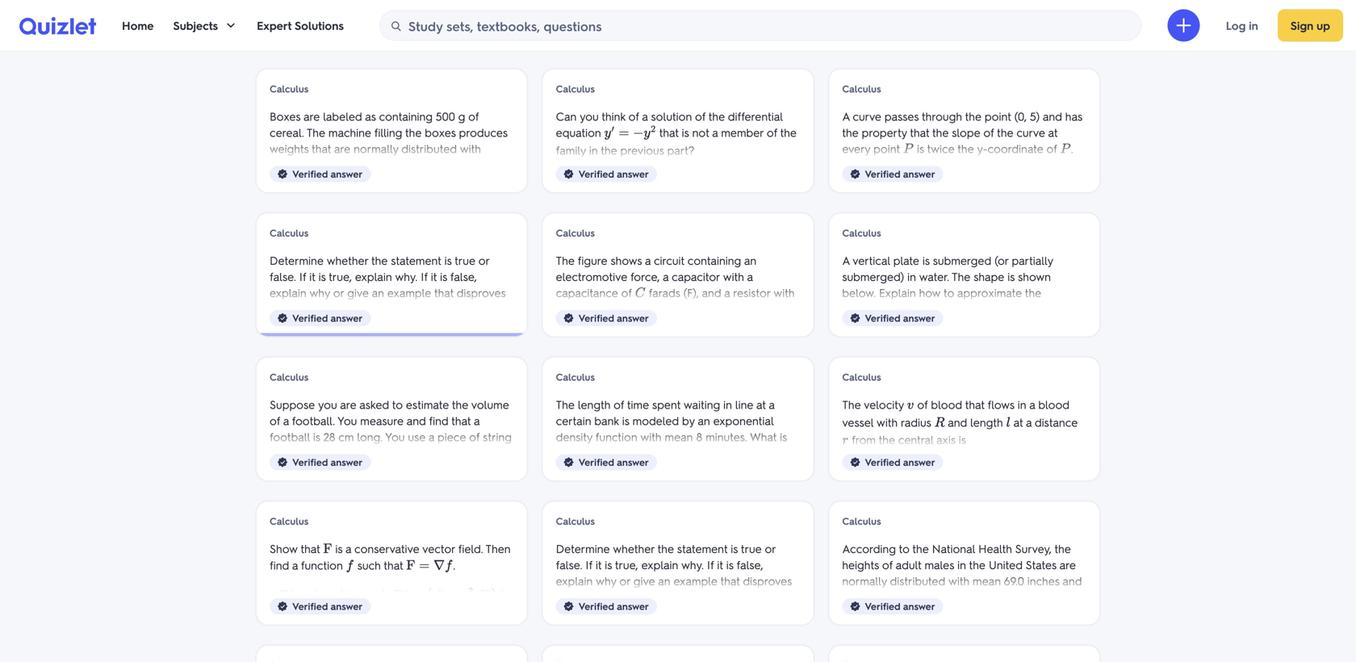 Task type: locate. For each thing, give the bounding box(es) containing it.
by inside the length of time spent waiting in line at a certain bank is modeled by an exponential density function with mean 8 minutes. what is the probability that a customer is served in the first 3 minutes?
[[682, 413, 695, 428]]

verified stamp image for determine whether the statement is true or false. if it is true, explain why. if it is false, explain why or give an example that disproves the statement. the statement to be considered is: if
[[563, 600, 576, 613]]

give inside "determine whether the statement is true or false. if it is true, explain why. if it is false, explain why or give an example that disproves the statement. the statement to be considered is: if"
[[634, 574, 655, 588]]

0 vertical spatial length
[[578, 397, 611, 412]]

in right log
[[1250, 18, 1259, 33]]

1 horizontal spatial length
[[971, 415, 1004, 429]]

give for determine whether the statement is true or false. if it is true, explain why. if it is false, explain why or give an example that disproves the statement. the statement to be considered is: if
[[634, 574, 655, 588]]

why. inside "determine whether the statement is true or false. if it is true, explain why. if it is false, explain why or give an example that disproves the statement. the statement to be considered is: if"
[[682, 558, 704, 572]]

than left '6'
[[1032, 606, 1054, 621]]

1 vertical spatial statement.
[[576, 590, 628, 604]]

) inside ( e y x 2 e x y ) j
[[492, 588, 498, 605]]

and up use
[[407, 413, 426, 428]]

determine inside "determine whether the statement is true or false. if it is true, explain why. if it is false, explain why or give an example that disproves the statement. the statement to be considered is: if"
[[556, 541, 610, 556]]

answer for according to the national health survey, the heights of adult males in the united states are normally distributed with mean 69.0 inches and standard deviation 2.8 inches. what percentage of the adult male population is more than 6 feet tall?
[[903, 600, 936, 613]]

inches.
[[958, 590, 993, 604]]

that inside the length of time spent waiting in line at a certain bank is modeled by an exponential density function with mean 8 minutes. what is the probability that a customer is served in the first 3 minutes?
[[634, 446, 654, 460]]

1 vertical spatial true,
[[615, 558, 639, 572]]

answer for suppose you are asked to estimate the volume of a football. you measure and find that a football is 28 cm long. you use a piece of string and measure the circumference at its widest point to be 53 cm. the circumference 7 cm from each end is 45 cm. use simpson's rule to make your estimate.
[[331, 456, 363, 468]]

passes
[[885, 109, 919, 124]]

by up integral
[[843, 318, 855, 332]]

curve down 5)
[[1017, 125, 1046, 140]]

estimate.
[[326, 494, 371, 509]]

considered for determine whether the statement is true or false. if it is true, explain why. if it is false, explain why or give an example that disproves the statement. the statement to be considered is: if
[[736, 590, 794, 604]]

capacitor inside the figure shows a circuit containing an electromotive force, a capacitor with a capacitance of
[[672, 269, 720, 284]]

(
[[677, 303, 681, 318], [288, 588, 294, 604], [338, 588, 344, 604], [426, 588, 432, 605]]

an
[[744, 253, 757, 268], [372, 285, 384, 300], [1073, 318, 1086, 332], [698, 413, 710, 428], [658, 574, 671, 588]]

of
[[1034, 33, 1044, 48], [468, 109, 479, 124], [629, 109, 639, 124], [695, 109, 706, 124], [767, 125, 778, 140], [984, 125, 995, 140], [1047, 141, 1058, 156], [950, 159, 961, 173], [458, 190, 468, 204], [622, 285, 632, 300], [1019, 302, 1029, 316], [620, 303, 630, 318], [614, 397, 624, 412], [918, 397, 928, 412], [270, 413, 280, 428], [469, 430, 480, 444], [883, 558, 893, 572], [843, 606, 853, 621]]

considered inside "determine whether the statement is true or false. if it is true, explain why. if it is false, explain why or give an example that disproves the statement. the statement to be considered is: if"
[[736, 590, 794, 604]]

( right i
[[426, 588, 432, 605]]

f right show
[[323, 541, 332, 557]]

v
[[908, 399, 914, 412]]

1 horizontal spatial deviation
[[891, 590, 938, 604]]

1 horizontal spatial standard
[[843, 590, 888, 604]]

give inside determine whether the statement is true or false. if it is true, explain why. if it is false, explain why or give an example that disproves the statement. the statement to be considered is:
[[347, 285, 369, 300]]

with inside of blood that flows in a blood vessel with radius
[[877, 415, 898, 429]]

verified answer for a curve passes through the point (0, 5) and has the property that the slope of the curve at every point
[[865, 168, 936, 180]]

produces down g, in the top of the page
[[270, 190, 318, 204]]

calculus up vertical
[[843, 227, 882, 239]]

1 horizontal spatial false,
[[737, 558, 764, 572]]

0 horizontal spatial =
[[324, 588, 335, 604]]

( left ).
[[677, 303, 681, 318]]

of up football
[[270, 413, 280, 428]]

you for are
[[318, 397, 337, 412]]

0 vertical spatial curve
[[853, 109, 882, 124]]

plate down partially
[[1052, 302, 1078, 316]]

= right ,
[[324, 588, 335, 604]]

statement
[[391, 253, 442, 268], [366, 302, 417, 316], [677, 541, 728, 556], [653, 590, 703, 604]]

that inside f such that f = ∇ f .
[[384, 558, 403, 572]]

you inside can you think of a solution of the differential equation
[[580, 109, 599, 124]]

true inside determine whether the statement is true or false. if it is true, explain why. if it is false, explain why or give an example that disproves the statement. the statement to be considered is:
[[455, 253, 476, 268]]

mean
[[665, 430, 693, 444], [973, 574, 1001, 588]]

1 horizontal spatial normally
[[843, 574, 887, 588]]

charge
[[556, 338, 592, 353]]

be inside suppose you are asked to estimate the volume of a football. you measure and find that a football is 28 cm long. you use a piece of string and measure the circumference at its widest point to be 53 cm. the circumference 7 cm from each end is 45 cm. use simpson's rule to make your estimate.
[[313, 462, 326, 476]]

0 vertical spatial force
[[902, 302, 929, 316]]

0 vertical spatial why
[[310, 285, 330, 300]]

Search field
[[380, 10, 1142, 41]]

with down velocity
[[877, 415, 898, 429]]

across
[[556, 321, 589, 335]]

0 horizontal spatial why
[[310, 285, 330, 300]]

example inside determine whether the statement is true or false. if it is true, explain why. if it is false, explain why or give an example that disproves the statement. the statement to be considered is:
[[387, 285, 431, 300]]

length left l
[[971, 415, 1004, 429]]

machine down labeled
[[329, 125, 371, 140]]

with
[[460, 141, 481, 156], [353, 190, 374, 204], [723, 269, 744, 284], [774, 285, 795, 300], [877, 415, 898, 429], [641, 430, 662, 444], [949, 574, 970, 588]]

disproves inside "determine whether the statement is true or false. if it is true, explain why. if it is false, explain why or give an example that disproves the statement. the statement to be considered is: if"
[[743, 574, 792, 588]]

1 vertical spatial find
[[270, 558, 289, 572]]

in down 'national' at the right bottom
[[958, 558, 967, 572]]

y down '∇' on the left bottom of the page
[[438, 588, 443, 597]]

+
[[354, 588, 364, 604]]

y up previous
[[644, 127, 651, 140]]

than
[[400, 190, 422, 204], [1032, 606, 1054, 621]]

to inside the a vertical plate is submerged (or partially submerged) in water. the shape is shown below. explain how to approximate the hydrostatic force against one side of the plate by a riemann sum. then express the force as an integral and evaluate it.
[[944, 285, 955, 300]]

0 vertical spatial mean
[[665, 430, 693, 444]]

in inside button
[[1250, 18, 1259, 33]]

0 horizontal spatial .
[[453, 558, 456, 572]]

to inside determine whether the statement is true or false. if it is true, explain why. if it is false, explain why or give an example that disproves the statement. the statement to be considered is:
[[420, 302, 430, 316]]

1 vertical spatial as
[[1059, 318, 1070, 332]]

spent
[[653, 397, 681, 412]]

verified for the length of time spent waiting in line at a certain bank is modeled by an exponential density function with mean 8 minutes. what is the probability that a customer is served in the first 3 minutes?
[[579, 456, 615, 468]]

and up "percentage"
[[1063, 574, 1082, 588]]

probability up minutes?
[[576, 446, 631, 460]]

you
[[337, 413, 357, 428], [385, 430, 405, 444]]

why. for determine whether the statement is true or false. if it is true, explain why. if it is false, explain why or give an example that disproves the statement. the statement to be considered is: if
[[682, 558, 704, 572]]

1 horizontal spatial measure
[[360, 413, 404, 428]]

show that f
[[270, 541, 332, 557]]

verified stamp image left the disk
[[563, 600, 576, 613]]

adult left male at bottom
[[875, 606, 901, 621]]

circumference up use
[[387, 462, 460, 476]]

Search text field
[[409, 10, 1138, 41]]

0 vertical spatial as
[[365, 109, 376, 124]]

verified for a vertical plate is submerged (or partially submerged) in water. the shape is shown below. explain how to approximate the hydrostatic force against one side of the plate by a riemann sum. then express the force as an integral and evaluate it.
[[865, 312, 901, 324]]

than inside according to the national health survey, the heights of adult males in the united states are normally distributed with mean 69.0 inches and standard deviation 2.8 inches. what percentage of the adult male population is more than 6 feet tall?
[[1032, 606, 1054, 621]]

the inside the figure shows a circuit containing an electromotive force, a capacitor with a capacitance of
[[556, 253, 575, 268]]

verified stamp image
[[849, 168, 862, 180], [563, 312, 576, 325], [276, 600, 289, 613], [563, 600, 576, 613]]

true, inside determine whether the statement is true or false. if it is true, explain why. if it is false, explain why or give an example that disproves the statement. the statement to be considered is:
[[329, 269, 352, 284]]

1 f from the left
[[346, 560, 353, 572]]

1 horizontal spatial determine
[[556, 541, 610, 556]]

1 vertical spatial 1
[[344, 588, 351, 604]]

1 horizontal spatial find
[[429, 413, 449, 428]]

is inside is the charge (in coulombs, c), so in this case kirchhoff's law gives
[[756, 321, 763, 335]]

with up 'drop' on the top right of page
[[774, 285, 795, 300]]

verified stamp image
[[276, 168, 289, 180], [563, 168, 576, 180], [276, 312, 289, 325], [849, 312, 862, 325], [276, 456, 289, 469], [563, 456, 576, 469], [849, 456, 862, 469], [849, 600, 862, 613]]

0 horizontal spatial what
[[750, 430, 777, 444]]

distributed
[[402, 141, 457, 156], [890, 574, 946, 588]]

an inside the length of time spent waiting in line at a certain bank is modeled by an exponential density function with mean 8 minutes. what is the probability that a customer is served in the first 3 minutes?
[[698, 413, 710, 428]]

law
[[613, 354, 633, 369]]

2
[[651, 123, 656, 134], [469, 586, 473, 597]]

that inside of blood that flows in a blood vessel with radius
[[966, 397, 985, 412]]

log in button
[[1214, 9, 1272, 42]]

answer for determine whether the statement is true or false. if it is true, explain why. if it is false, explain why or give an example that disproves the statement. the statement to be considered is: if
[[617, 600, 649, 613]]

0 horizontal spatial than
[[400, 190, 422, 204]]

1 blood from the left
[[931, 397, 963, 412]]

football.
[[292, 413, 335, 428]]

0 horizontal spatial deviation
[[318, 157, 365, 172]]

1 horizontal spatial what
[[843, 159, 869, 173]]

whether down box
[[327, 253, 369, 268]]

mean up customer
[[665, 430, 693, 444]]

0 horizontal spatial example
[[387, 285, 431, 300]]

force up sum.
[[902, 302, 929, 316]]

1 horizontal spatial function
[[596, 430, 638, 444]]

0 horizontal spatial cm
[[339, 430, 354, 444]]

that inside suppose you are asked to estimate the volume of a football. you measure and find that a football is 28 cm long. you use a piece of string and measure the circumference at its widest point to be 53 cm. the circumference 7 cm from each end is 45 cm. use simpson's rule to make your estimate.
[[452, 413, 471, 428]]

g
[[458, 109, 465, 124], [448, 190, 455, 204]]

circumference
[[358, 446, 431, 460], [387, 462, 460, 476]]

1 horizontal spatial then
[[939, 318, 965, 332]]

standard down heights
[[843, 590, 888, 604]]

1 vertical spatial 2
[[469, 586, 473, 597]]

1 horizontal spatial than
[[1032, 606, 1054, 621]]

of up 'widest'
[[469, 430, 480, 444]]

0 horizontal spatial e
[[432, 590, 438, 603]]

from inside r and length l at a distance r from the central axis is
[[852, 433, 876, 447]]

example inside "determine whether the statement is true or false. if it is true, explain why. if it is false, explain why or give an example that disproves the statement. the statement to be considered is: if"
[[674, 574, 718, 588]]

normally up 12
[[354, 141, 399, 156]]

partially
[[1012, 253, 1054, 268]]

function down "bank"
[[596, 430, 638, 444]]

the
[[307, 125, 325, 140], [556, 253, 575, 268], [952, 269, 971, 284], [344, 302, 363, 316], [699, 303, 718, 318], [556, 397, 575, 412], [843, 397, 861, 412], [365, 462, 384, 476], [631, 590, 649, 604]]

answer for boxes are labeled as containing 500 g of cereal. the machine filling the boxes produces weights that are normally distributed with standard deviation 12 g. if the target weight is 500 g, what is the probability that the machine produces a box with less than 480 g of cereal?
[[331, 168, 363, 180]]

1 vertical spatial adult
[[875, 606, 901, 621]]

0 vertical spatial statement.
[[289, 302, 342, 316]]

1 vertical spatial deviation
[[891, 590, 938, 604]]

1 horizontal spatial 2
[[651, 123, 656, 134]]

what
[[305, 174, 330, 188]]

with left less
[[353, 190, 374, 204]]

male
[[904, 606, 929, 621]]

calculus for the figure shows a circuit containing an electromotive force, a capacitor with a capacitance of
[[556, 227, 595, 239]]

you up "long."
[[337, 413, 357, 428]]

calculus up 'figure'
[[556, 227, 595, 239]]

find down show
[[270, 558, 289, 572]]

disproves
[[457, 285, 506, 300], [743, 574, 792, 588]]

the velocity v
[[843, 397, 914, 412]]

1 horizontal spatial machine
[[463, 174, 506, 188]]

0 vertical spatial 2
[[651, 123, 656, 134]]

first
[[556, 462, 575, 476]]

equation inside . what is the equation of the curve?
[[902, 159, 947, 173]]

0 vertical spatial what
[[843, 159, 869, 173]]

capacitor
[[672, 269, 720, 284], [611, 321, 660, 335]]

whether inside determine whether the statement is true or false. if it is true, explain why. if it is false, explain why or give an example that disproves the statement. the statement to be considered is:
[[327, 253, 369, 268]]

verified for boxes are labeled as containing 500 g of cereal. the machine filling the boxes produces weights that are normally distributed with standard deviation 12 g. if the target weight is 500 g, what is the probability that the machine produces a box with less than 480 g of cereal?
[[292, 168, 328, 180]]

1 vertical spatial g
[[448, 190, 455, 204]]

you inside suppose you are asked to estimate the volume of a football. you measure and find that a football is 28 cm long. you use a piece of string and measure the circumference at its widest point to be 53 cm. the circumference 7 cm from each end is 45 cm. use simpson's rule to make your estimate.
[[318, 397, 337, 412]]

if inside boxes are labeled as containing 500 g of cereal. the machine filling the boxes produces weights that are normally distributed with standard deviation 12 g. if the target weight is 500 g, what is the probability that the machine produces a box with less than 480 g of cereal?
[[393, 157, 400, 172]]

disproves for determine whether the statement is true or false. if it is true, explain why. if it is false, explain why or give an example that disproves the statement. the statement to be considered is: if
[[743, 574, 792, 588]]

verified stamp image up charge
[[563, 312, 576, 325]]

submerged)
[[843, 269, 905, 284]]

1 horizontal spatial equation
[[902, 159, 947, 173]]

bank
[[595, 413, 619, 428]]

answer
[[331, 168, 363, 180], [617, 168, 649, 180], [903, 168, 936, 180], [331, 312, 363, 324], [617, 312, 649, 324], [903, 312, 936, 324], [331, 456, 363, 468], [617, 456, 649, 468], [903, 456, 936, 468], [331, 600, 363, 613], [617, 600, 649, 613], [903, 600, 936, 613]]

480
[[425, 190, 445, 204]]

1 horizontal spatial f
[[445, 560, 452, 572]]

whether inside "determine whether the statement is true or false. if it is true, explain why. if it is false, explain why or give an example that disproves the statement. the statement to be considered is: if"
[[613, 541, 655, 556]]

in right flows
[[1018, 397, 1027, 412]]

0 horizontal spatial as
[[365, 109, 376, 124]]

0 horizontal spatial give
[[347, 285, 369, 300]]

true, down box
[[329, 269, 352, 284]]

1 vertical spatial equation
[[902, 159, 947, 173]]

calculus for according to the national health survey, the heights of adult males in the united states are normally distributed with mean 69.0 inches and standard deviation 2.8 inches. what percentage of the adult male population is more than 6 feet tall?
[[843, 515, 882, 527]]

give for determine whether the statement is true or false. if it is true, explain why. if it is false, explain why or give an example that disproves the statement. the statement to be considered is:
[[347, 285, 369, 300]]

circumference down use
[[358, 446, 431, 460]]

true inside "determine whether the statement is true or false. if it is true, explain why. if it is false, explain why or give an example that disproves the statement. the statement to be considered is: if"
[[741, 541, 762, 556]]

f left '∇' on the left bottom of the page
[[407, 557, 415, 573]]

0 vertical spatial then
[[939, 318, 965, 332]]

distributed up target
[[402, 141, 457, 156]]

why inside "determine whether the statement is true or false. if it is true, explain why. if it is false, explain why or give an example that disproves the statement. the statement to be considered is: if"
[[596, 574, 617, 588]]

1 vertical spatial determine
[[556, 541, 610, 556]]

calculus for can you think of a solution of the differential equation
[[556, 82, 595, 95]]

suppose you are asked to estimate the volume of a football. you measure and find that a football is 28 cm long. you use a piece of string and measure the circumference at its widest point to be 53 cm. the circumference 7 cm from each end is 45 cm. use simpson's rule to make your estimate. link
[[270, 397, 514, 510]]

false, inside determine whether the statement is true or false. if it is true, explain why. if it is false, explain why or give an example that disproves the statement. the statement to be considered is:
[[450, 269, 477, 284]]

be
[[433, 302, 447, 316], [313, 462, 326, 476], [720, 590, 733, 604]]

calculus up can
[[556, 82, 595, 95]]

2 left j
[[469, 586, 473, 597]]

1 vertical spatial probability
[[576, 446, 631, 460]]

verified answer for boxes are labeled as containing 500 g of cereal. the machine filling the boxes produces weights that are normally distributed with standard deviation 12 g. if the target weight is 500 g, what is the probability that the machine produces a box with less than 480 g of cereal?
[[292, 168, 363, 180]]

verified stamp image for suppose you are asked to estimate the volume of a football. you measure and find that a football is 28 cm long. you use a piece of string and measure the circumference at its widest point to be 53 cm. the circumference 7 cm from each end is 45 cm. use simpson's rule to make your estimate.
[[276, 456, 289, 469]]

500 left g, in the top of the page
[[270, 174, 289, 188]]

produces up the weight
[[459, 125, 508, 140]]

1 vertical spatial cm.
[[374, 478, 392, 493]]

verified stamp image for a vertical plate is submerged (or partially submerged) in water. the shape is shown below. explain how to approximate the hydrostatic force against one side of the plate by a riemann sum. then express the force as an integral and evaluate it.
[[849, 312, 862, 325]]

why. inside determine whether the statement is true or false. if it is true, explain why. if it is false, explain why or give an example that disproves the statement. the statement to be considered is:
[[395, 269, 418, 284]]

a up 'across'
[[556, 303, 562, 318]]

0 horizontal spatial why.
[[395, 269, 418, 284]]

verified answer for the figure shows a circuit containing an electromotive force, a capacitor with a capacitance of
[[579, 312, 649, 324]]

f
[[323, 541, 332, 557], [407, 557, 415, 573], [279, 588, 288, 604]]

find
[[429, 413, 449, 428], [270, 558, 289, 572]]

0 vertical spatial example
[[387, 285, 431, 300]]

differential
[[728, 109, 783, 124]]

function down show that f
[[301, 558, 343, 572]]

integral
[[843, 334, 881, 348]]

shows
[[611, 253, 642, 268]]

1 vertical spatial be
[[313, 462, 326, 476]]

of inside "a curve passes through the point (0, 5) and has the property that the slope of the curve at every point"
[[984, 125, 995, 140]]

e
[[432, 590, 438, 603], [474, 590, 480, 603]]

what
[[843, 159, 869, 173], [750, 430, 777, 444], [996, 590, 1023, 604]]

and right (f),
[[702, 285, 722, 300]]

false. inside determine whether the statement is true or false. if it is true, explain why. if it is false, explain why or give an example that disproves the statement. the statement to be considered is:
[[270, 269, 296, 284]]

e right i
[[432, 590, 438, 603]]

give
[[347, 285, 369, 300], [634, 574, 655, 588]]

1 a from the top
[[843, 109, 850, 124]]

deviation up what
[[318, 157, 365, 172]]

0 horizontal spatial be
[[313, 462, 326, 476]]

time
[[627, 397, 649, 412]]

1 horizontal spatial containing
[[688, 253, 742, 268]]

false, for determine whether the statement is true or false. if it is true, explain why. if it is false, explain why or give an example that disproves the statement. the statement to be considered is:
[[450, 269, 477, 284]]

twice
[[928, 141, 955, 156]]

in inside the a vertical plate is submerged (or partially submerged) in water. the shape is shown below. explain how to approximate the hydrostatic force against one side of the plate by a riemann sum. then express the force as an integral and evaluate it.
[[908, 269, 916, 284]]

) left j
[[492, 588, 498, 605]]

0 horizontal spatial false.
[[270, 269, 296, 284]]

verified stamp image for according to the national health survey, the heights of adult males in the united states are normally distributed with mean 69.0 inches and standard deviation 2.8 inches. what percentage of the adult male population is more than 6 feet tall?
[[849, 600, 862, 613]]

0 horizontal spatial you
[[337, 413, 357, 428]]

is: for determine whether the statement is true or false. if it is true, explain why. if it is false, explain why or give an example that disproves the statement. the statement to be considered is:
[[270, 318, 279, 332]]

feet
[[1066, 606, 1086, 621]]

at inside "a curve passes through the point (0, 5) and has the property that the slope of the curve at every point"
[[1049, 125, 1058, 140]]

a left box
[[321, 190, 327, 204]]

what inside . what is the equation of the curve?
[[843, 159, 869, 173]]

a for a curve passes through the point (0, 5) and has the property that the slope of the curve at every point
[[843, 109, 850, 124]]

1 horizontal spatial e
[[474, 590, 480, 603]]

why inside determine whether the statement is true or false. if it is true, explain why. if it is false, explain why or give an example that disproves the statement. the statement to be considered is:
[[310, 285, 330, 300]]

5)
[[1030, 109, 1040, 124]]

1 vertical spatial distributed
[[890, 574, 946, 588]]

answer for the length of time spent waiting in line at a certain bank is modeled by an exponential density function with mean 8 minutes. what is the probability that a customer is served in the first 3 minutes?
[[617, 456, 649, 468]]

−
[[633, 124, 644, 141]]

1 horizontal spatial distributed
[[890, 574, 946, 588]]

0 horizontal spatial cm.
[[345, 462, 363, 476]]

0 vertical spatial 500
[[436, 109, 455, 124]]

1 horizontal spatial statement.
[[576, 590, 628, 604]]

calculus up suppose
[[270, 371, 309, 383]]

verified for the figure shows a circuit containing an electromotive force, a capacitor with a capacitance of
[[579, 312, 615, 324]]

is inside . what is the equation of the curve?
[[872, 159, 880, 173]]

1 horizontal spatial point
[[874, 141, 900, 156]]

up
[[1317, 18, 1331, 33]]

false. inside "determine whether the statement is true or false. if it is true, explain why. if it is false, explain why or give an example that disproves the statement. the statement to be considered is: if"
[[556, 558, 583, 572]]

determine down g, in the top of the page
[[270, 253, 324, 268]]

customer
[[665, 446, 713, 460]]

determine for determine whether the statement is true or false. if it is true, explain why. if it is false, explain why or give an example that disproves the statement. the statement to be considered is:
[[270, 253, 324, 268]]

quizlet image
[[19, 16, 96, 35], [19, 17, 96, 35]]

1 horizontal spatial why.
[[682, 558, 704, 572]]

c
[[635, 287, 645, 300]]

0 vertical spatial capacitor
[[672, 269, 720, 284]]

length
[[578, 397, 611, 412], [971, 415, 1004, 429]]

0 vertical spatial standard
[[270, 157, 315, 172]]

probability
[[363, 174, 418, 188], [576, 446, 631, 460]]

verified answer for suppose you are asked to estimate the volume of a football. you measure and find that a football is 28 cm long. you use a piece of string and measure the circumference at its widest point to be 53 cm. the circumference 7 cm from each end is 45 cm. use simpson's rule to make your estimate.
[[292, 456, 363, 468]]

0 horizontal spatial measure
[[292, 446, 336, 460]]

served
[[727, 446, 762, 460]]

g right 480
[[448, 190, 455, 204]]

. inside . what is the equation of the curve?
[[1071, 141, 1074, 156]]

a vertical plate is submerged (or partially submerged) in water. the shape is shown below. explain how to approximate the hydrostatic force against one side of the plate by a riemann sum. then express the force as an integral and evaluate it. link
[[843, 252, 1087, 349]]

a inside of blood that flows in a blood vessel with radius
[[1030, 397, 1036, 412]]

point inside suppose you are asked to estimate the volume of a football. you measure and find that a football is 28 cm long. you use a piece of string and measure the circumference at its widest point to be 53 cm. the circumference 7 cm from each end is 45 cm. use simpson's rule to make your estimate.
[[270, 462, 296, 476]]

0 vertical spatial give
[[347, 285, 369, 300]]

from up make
[[270, 478, 294, 493]]

verified answer for according to the national health survey, the heights of adult males in the united states are normally distributed with mean 69.0 inches and standard deviation 2.8 inches. what percentage of the adult male population is more than 6 feet tall?
[[865, 600, 936, 613]]

against
[[932, 302, 969, 316]]

distributed inside according to the national health survey, the heights of adult males in the united states are normally distributed with mean 69.0 inches and standard deviation 2.8 inches. what percentage of the adult male population is more than 6 feet tall?
[[890, 574, 946, 588]]

end
[[325, 478, 345, 493]]

0 vertical spatial find
[[429, 413, 449, 428]]

0 horizontal spatial disproves
[[457, 285, 506, 300]]

1 vertical spatial produces
[[270, 190, 318, 204]]

verified for suppose you are asked to estimate the volume of a football. you measure and find that a football is 28 cm long. you use a piece of string and measure the circumference at its widest point to be 53 cm. the circumference 7 cm from each end is 45 cm. use simpson's rule to make your estimate.
[[292, 456, 328, 468]]

than right less
[[400, 190, 422, 204]]

0 vertical spatial machine
[[329, 125, 371, 140]]

to inside "determine whether the statement is true or false. if it is true, explain why. if it is false, explain why or give an example that disproves the statement. the statement to be considered is: if"
[[706, 590, 717, 604]]

what up served
[[750, 430, 777, 444]]

1 vertical spatial cm
[[472, 462, 488, 476]]

normally down heights
[[843, 574, 887, 588]]

an inside "determine whether the statement is true or false. if it is true, explain why. if it is false, explain why or give an example that disproves the statement. the statement to be considered is: if"
[[658, 574, 671, 588]]

2 a from the top
[[843, 253, 850, 268]]

0 horizontal spatial true,
[[329, 269, 352, 284]]

be inside determine whether the statement is true or false. if it is true, explain why. if it is false, explain why or give an example that disproves the statement. the statement to be considered is:
[[433, 302, 447, 316]]

0 vertical spatial probability
[[363, 174, 418, 188]]

2 horizontal spatial )
[[492, 588, 498, 605]]

that inside show that f
[[301, 541, 320, 556]]

verified for determine whether the statement is true or false. if it is true, explain why. if it is false, explain why or give an example that disproves the statement. the statement to be considered is: if
[[579, 600, 615, 613]]

example for determine whether the statement is true or false. if it is true, explain why. if it is false, explain why or give an example that disproves the statement. the statement to be considered is: if
[[674, 574, 718, 588]]

are right states
[[1060, 558, 1076, 572]]

the
[[709, 109, 725, 124], [966, 109, 982, 124], [405, 125, 422, 140], [781, 125, 797, 140], [843, 125, 859, 140], [933, 125, 949, 140], [997, 125, 1014, 140], [958, 141, 974, 156], [601, 143, 618, 157], [403, 157, 419, 172], [883, 159, 899, 173], [964, 159, 980, 173], [343, 174, 359, 188], [443, 174, 460, 188], [371, 253, 388, 268], [1025, 285, 1042, 300], [270, 302, 286, 316], [1032, 302, 1049, 316], [1010, 318, 1026, 332], [592, 321, 608, 335], [766, 321, 783, 335], [452, 397, 469, 412], [879, 433, 896, 447], [339, 446, 355, 460], [556, 446, 573, 460], [776, 446, 793, 460], [658, 541, 674, 556], [913, 541, 929, 556], [1055, 541, 1072, 556], [970, 558, 986, 572], [556, 590, 573, 604], [604, 606, 621, 621], [856, 606, 873, 621]]

0 vertical spatial produces
[[459, 125, 508, 140]]

0 vertical spatial whether
[[327, 253, 369, 268]]

in right the family
[[589, 143, 598, 157]]

blood up r
[[931, 397, 963, 412]]

conservative
[[355, 541, 420, 556]]

calculus down kirchhoff's
[[556, 371, 595, 383]]

and inside farads (f), and a resistor with a resistance of
[[702, 285, 722, 300]]

2 p from the left
[[1061, 143, 1070, 156]]

calculus up property
[[843, 82, 882, 95]]

probability up less
[[363, 174, 418, 188]]

0 vertical spatial point
[[985, 109, 1012, 124]]

1 quizlet image from the top
[[19, 16, 96, 35]]

one
[[972, 302, 992, 316]]

side
[[995, 302, 1016, 316]]

statement.
[[289, 302, 342, 316], [576, 590, 628, 604]]

calculus down 3
[[556, 515, 595, 527]]

verified stamp image down every
[[849, 168, 862, 180]]

0 horizontal spatial from
[[270, 478, 294, 493]]

1 horizontal spatial =
[[419, 557, 430, 573]]

a inside can you think of a solution of the differential equation
[[642, 109, 648, 124]]

false, for determine whether the statement is true or false. if it is true, explain why. if it is false, explain why or give an example that disproves the statement. the statement to be considered is: if
[[737, 558, 764, 572]]

case
[[731, 338, 755, 353]]

a inside boxes are labeled as containing 500 g of cereal. the machine filling the boxes produces weights that are normally distributed with standard deviation 12 g. if the target weight is 500 g, what is the probability that the machine produces a box with less than 480 g of cereal?
[[321, 190, 327, 204]]

and inside "a curve passes through the point (0, 5) and has the property that the slope of the curve at every point"
[[1043, 109, 1063, 124]]

statement. inside "determine whether the statement is true or false. if it is true, explain why. if it is false, explain why or give an example that disproves the statement. the statement to be considered is: if"
[[576, 590, 628, 604]]

y left i
[[399, 588, 404, 597]]

f left such
[[346, 560, 353, 572]]

example for determine whether the statement is true or false. if it is true, explain why. if it is false, explain why or give an example that disproves the statement. the statement to be considered is:
[[387, 285, 431, 300]]

containing up filling
[[379, 109, 433, 124]]

with up 2.8
[[949, 574, 970, 588]]

express
[[968, 318, 1007, 332]]

1 vertical spatial containing
[[688, 253, 742, 268]]

cereal?
[[471, 190, 509, 204]]

are inside suppose you are asked to estimate the volume of a football. you measure and find that a football is 28 cm long. you use a piece of string and measure the circumference at its widest point to be 53 cm. the circumference 7 cm from each end is 45 cm. use simpson's rule to make your estimate.
[[340, 397, 357, 412]]

from
[[852, 433, 876, 447], [270, 478, 294, 493]]

2 inside ( e y x 2 e x y ) j
[[469, 586, 473, 597]]

in right so
[[699, 338, 708, 353]]

standard inside boxes are labeled as containing 500 g of cereal. the machine filling the boxes produces weights that are normally distributed with standard deviation 12 g. if the target weight is 500 g, what is the probability that the machine produces a box with less than 480 g of cereal?
[[270, 157, 315, 172]]

farads (f), and a resistor with a resistance of
[[556, 285, 795, 318]]

1 horizontal spatial p
[[1061, 143, 1070, 156]]

you right can
[[580, 109, 599, 124]]

part?
[[668, 143, 695, 157]]

cm right 7
[[472, 462, 488, 476]]

circuit
[[654, 253, 685, 268]]

and inside according to the national health survey, the heights of adult males in the united states are normally distributed with mean 69.0 inches and standard deviation 2.8 inches. what percentage of the adult male population is more than 6 feet tall?
[[1063, 574, 1082, 588]]

deviation
[[318, 157, 365, 172], [891, 590, 938, 604]]

1 vertical spatial =
[[419, 557, 430, 573]]

p
[[904, 143, 912, 156], [1061, 143, 1070, 156]]

a inside the a vertical plate is submerged (or partially submerged) in water. the shape is shown below. explain how to approximate the hydrostatic force against one side of the plate by a riemann sum. then express the force as an integral and evaluate it.
[[843, 253, 850, 268]]

1 horizontal spatial considered
[[736, 590, 794, 604]]

coordinate
[[988, 141, 1044, 156]]

why for determine whether the statement is true or false. if it is true, explain why. if it is false, explain why or give an example that disproves the statement. the statement to be considered is: if
[[596, 574, 617, 588]]

disk
[[624, 606, 643, 621]]

verified for according to the national health survey, the heights of adult males in the united states are normally distributed with mean 69.0 inches and standard deviation 2.8 inches. what percentage of the adult male population is more than 6 feet tall?
[[865, 600, 901, 613]]

1 horizontal spatial cm.
[[374, 478, 392, 493]]

measure down asked
[[360, 413, 404, 428]]

calculus down g, in the top of the page
[[270, 227, 309, 239]]

in right served
[[765, 446, 773, 460]]

1 vertical spatial why
[[596, 574, 617, 588]]

in inside is the charge (in coulombs, c), so in this case kirchhoff's law gives
[[699, 338, 708, 353]]

verified answer
[[292, 168, 363, 180], [579, 168, 649, 180], [865, 168, 936, 180], [292, 312, 363, 324], [579, 312, 649, 324], [865, 312, 936, 324], [292, 456, 363, 468], [579, 456, 649, 468], [865, 456, 936, 468], [292, 600, 363, 613], [579, 600, 649, 613], [865, 600, 936, 613]]

1 vertical spatial capacitor
[[611, 321, 660, 335]]

e left j
[[474, 590, 480, 603]]

0 vertical spatial determine
[[270, 253, 324, 268]]

1 vertical spatial you
[[318, 397, 337, 412]]

verified answer for a vertical plate is submerged (or partially submerged) in water. the shape is shown below. explain how to approximate the hydrostatic force against one side of the plate by a riemann sum. then express the force as an integral and evaluate it.
[[865, 312, 936, 324]]

point down property
[[874, 141, 900, 156]]

y-
[[978, 141, 988, 156]]

force down shown
[[1029, 318, 1056, 332]]

.
[[1071, 141, 1074, 156], [453, 558, 456, 572]]

45
[[358, 478, 371, 493]]

a up football
[[283, 413, 289, 428]]

mean inside according to the national health survey, the heights of adult males in the united states are normally distributed with mean 69.0 inches and standard deviation 2.8 inches. what percentage of the adult male population is more than 6 feet tall?
[[973, 574, 1001, 588]]

force
[[902, 302, 929, 316], [1029, 318, 1056, 332]]

None search field
[[379, 10, 1143, 41]]

0 horizontal spatial f
[[279, 588, 288, 604]]

whether
[[327, 253, 369, 268], [613, 541, 655, 556]]

at inside suppose you are asked to estimate the volume of a football. you measure and find that a football is 28 cm long. you use a piece of string and measure the circumference at its widest point to be 53 cm. the circumference 7 cm from each end is 45 cm. use simpson's rule to make your estimate.
[[434, 446, 444, 460]]

) left i
[[382, 588, 388, 604]]

1 vertical spatial what
[[750, 430, 777, 444]]

than inside boxes are labeled as containing 500 g of cereal. the machine filling the boxes produces weights that are normally distributed with standard deviation 12 g. if the target weight is 500 g, what is the probability that the machine produces a box with less than 480 g of cereal?
[[400, 190, 422, 204]]

in inside of blood that flows in a blood vessel with radius
[[1018, 397, 1027, 412]]

. inside f such that f = ∇ f .
[[453, 558, 456, 572]]

equation down twice
[[902, 159, 947, 173]]

each
[[297, 478, 322, 493]]

f
[[346, 560, 353, 572], [445, 560, 452, 572]]

verified answer for determine whether the statement is true or false. if it is true, explain why. if it is false, explain why or give an example that disproves the statement. the statement to be considered is:
[[292, 312, 363, 324]]

from right r
[[852, 433, 876, 447]]

at inside the length of time spent waiting in line at a certain bank is modeled by an exponential density function with mean 8 minutes. what is the probability that a customer is served in the first 3 minutes?
[[757, 397, 766, 412]]

r
[[843, 435, 849, 447]]

0 vertical spatial than
[[400, 190, 422, 204]]

of right side
[[1019, 302, 1029, 316]]



Task type: vqa. For each thing, say whether or not it's contained in the screenshot.
close x icon
no



Task type: describe. For each thing, give the bounding box(es) containing it.
can
[[556, 109, 577, 124]]

deviation inside boxes are labeled as containing 500 g of cereal. the machine filling the boxes produces weights that are normally distributed with standard deviation 12 g. if the target weight is 500 g, what is the probability that the machine produces a box with less than 480 g of cereal?
[[318, 157, 365, 172]]

2 horizontal spatial point
[[985, 109, 1012, 124]]

( left ,
[[288, 588, 294, 604]]

with inside the figure shows a circuit containing an electromotive force, a capacitor with a capacitance of
[[723, 269, 744, 284]]

= inside y ′ = − y 2
[[619, 124, 629, 141]]

solution
[[651, 109, 692, 124]]

through
[[922, 109, 963, 124]]

of inside of blood that flows in a blood vessel with radius
[[918, 397, 928, 412]]

males
[[925, 558, 955, 572]]

a vertical plate is submerged (or partially submerged) in water. the shape is shown below. explain how to approximate the hydrostatic force against one side of the plate by a riemann sum. then express the force as an integral and evaluate it.
[[843, 253, 1086, 348]]

a up resistor
[[747, 269, 753, 284]]

boxes
[[425, 125, 456, 140]]

caret down image
[[225, 19, 237, 32]]

ohms (
[[644, 303, 681, 318]]

of up −
[[629, 109, 639, 124]]

home
[[122, 18, 154, 33]]

capacitor inside the ). the voltage drop across the capacitor is
[[611, 321, 660, 335]]

long.
[[357, 430, 383, 444]]

tall?
[[843, 622, 864, 637]]

0 vertical spatial plate
[[894, 253, 920, 268]]

(in
[[595, 338, 607, 353]]

is: for determine whether the statement is true or false. if it is true, explain why. if it is false, explain why or give an example that disproves the statement. the statement to be considered is: if
[[556, 606, 566, 621]]

submerged
[[933, 253, 992, 268]]

results
[[1068, 33, 1102, 48]]

of up not
[[695, 109, 706, 124]]

2 vertical spatial =
[[324, 588, 335, 604]]

calculus for determine whether the statement is true or false. if it is true, explain why. if it is false, explain why or give an example that disproves the statement. the statement to be considered is:
[[270, 227, 309, 239]]

a up farads
[[663, 269, 669, 284]]

).
[[691, 303, 697, 318]]

is inside that is not a member of the family in the previous part?
[[682, 125, 689, 140]]

statement. for determine whether the statement is true or false. if it is true, explain why. if it is false, explain why or give an example that disproves the statement. the statement to be considered is:
[[289, 302, 342, 316]]

certain
[[556, 413, 592, 428]]

distributed inside boxes are labeled as containing 500 g of cereal. the machine filling the boxes produces weights that are normally distributed with standard deviation 12 g. if the target weight is 500 g, what is the probability that the machine produces a box with less than 480 g of cereal?
[[402, 141, 457, 156]]

a up 'voltage'
[[725, 285, 730, 300]]

verified stamp image for boxes are labeled as containing 500 g of cereal. the machine filling the boxes produces weights that are normally distributed with standard deviation 12 g. if the target weight is 500 g, what is the probability that the machine produces a box with less than 480 g of cereal?
[[276, 168, 289, 180]]

of up tall?
[[843, 606, 853, 621]]

12
[[368, 157, 377, 172]]

deviation inside according to the national health survey, the heights of adult males in the united states are normally distributed with mean 69.0 inches and standard deviation 2.8 inches. what percentage of the adult male population is more than 6 feet tall?
[[891, 590, 938, 604]]

and inside the a vertical plate is submerged (or partially submerged) in water. the shape is shown below. explain how to approximate the hydrostatic force against one side of the plate by a riemann sum. then express the force as an integral and evaluate it.
[[884, 334, 903, 348]]

and down football
[[270, 446, 289, 460]]

rule
[[471, 478, 494, 493]]

1 horizontal spatial cm
[[472, 462, 488, 476]]

football
[[270, 430, 310, 444]]

calculus for a curve passes through the point (0, 5) and has the property that the slope of the curve at every point
[[843, 82, 882, 95]]

y left j
[[486, 588, 491, 597]]

2 horizontal spatial f
[[407, 557, 415, 573]]

p is twice the y-coordinate of p
[[904, 141, 1070, 156]]

target
[[422, 157, 453, 172]]

determine whether the statement is true or false. if it is true, explain why. if it is false, explain why or give an example that disproves the statement. the statement to be considered is: link
[[270, 252, 514, 378]]

is inside is a conservative vector field. then find a function
[[335, 541, 343, 556]]

labeled
[[323, 109, 362, 124]]

( inside ( e y x 2 e x y ) j
[[426, 588, 432, 605]]

create image
[[1175, 16, 1194, 35]]

string
[[483, 430, 512, 444]]

disproves for determine whether the statement is true or false. if it is true, explain why. if it is false, explain why or give an example that disproves the statement. the statement to be considered is:
[[457, 285, 506, 300]]

verified stamp image for the figure shows a circuit containing an electromotive force, a capacitor with a capacitance of
[[563, 312, 576, 325]]

evaluate
[[907, 334, 950, 348]]

the inside the ). the voltage drop across the capacitor is
[[699, 303, 718, 318]]

piece
[[438, 430, 466, 444]]

0 vertical spatial measure
[[360, 413, 404, 428]]

g,
[[292, 174, 302, 188]]

probability inside the length of time spent waiting in line at a certain bank is modeled by an exponential density function with mean 8 minutes. what is the probability that a customer is served in the first 3 minutes?
[[576, 446, 631, 460]]

0 horizontal spatial machine
[[329, 125, 371, 140]]

weights
[[270, 141, 309, 156]]

search image
[[390, 20, 403, 33]]

a left customer
[[656, 446, 662, 460]]

with inside according to the national health survey, the heights of adult males in the united states are normally distributed with mean 69.0 inches and standard deviation 2.8 inches. what percentage of the adult male population is more than 6 feet tall?
[[949, 574, 970, 588]]

of inside the length of time spent waiting in line at a certain bank is modeled by an exponential density function with mean 8 minutes. what is the probability that a customer is served in the first 3 minutes?
[[614, 397, 624, 412]]

the length of time spent waiting in line at a certain bank is modeled by an exponential density function with mean 8 minutes. what is the probability that a customer is served in the first 3 minutes?
[[556, 397, 793, 476]]

a inside r and length l at a distance r from the central axis is
[[1026, 415, 1032, 429]]

y right +
[[375, 590, 382, 603]]

vertical
[[853, 253, 891, 268]]

true, for determine whether the statement is true or false. if it is true, explain why. if it is false, explain why or give an example that disproves the statement. the statement to be considered is:
[[329, 269, 352, 284]]

at inside r and length l at a distance r from the central axis is
[[1014, 415, 1023, 429]]

can you think of a solution of the differential equation
[[556, 109, 783, 140]]

53
[[329, 462, 342, 476]]

1 horizontal spatial produces
[[459, 125, 508, 140]]

a for a vertical plate is submerged (or partially submerged) in water. the shape is shown below. explain how to approximate the hydrostatic force against one side of the plate by a riemann sum. then express the force as an integral and evaluate it.
[[843, 253, 850, 268]]

2 f from the left
[[445, 560, 452, 572]]

a down show that f
[[292, 558, 298, 572]]

0 vertical spatial 1
[[1006, 33, 1010, 48]]

3
[[578, 462, 584, 476]]

radius
[[901, 415, 932, 429]]

in inside that is not a member of the family in the previous part?
[[589, 143, 598, 157]]

gives
[[636, 354, 663, 369]]

standard inside according to the national health survey, the heights of adult males in the united states are normally distributed with mean 69.0 inches and standard deviation 2.8 inches. what percentage of the adult male population is more than 6 feet tall?
[[843, 590, 888, 604]]

0 vertical spatial adult
[[896, 558, 922, 572]]

the inside "determine whether the statement is true or false. if it is true, explain why. if it is false, explain why or give an example that disproves the statement. the statement to be considered is: if"
[[631, 590, 649, 604]]

(f),
[[684, 285, 699, 300]]

then inside the a vertical plate is submerged (or partially submerged) in water. the shape is shown below. explain how to approximate the hydrostatic force against one side of the plate by a riemann sum. then express the force as an integral and evaluate it.
[[939, 318, 965, 332]]

home link
[[122, 0, 154, 51]]

a left conservative
[[346, 541, 351, 556]]

of right coordinate
[[1047, 141, 1058, 156]]

2 vertical spatial by
[[677, 606, 690, 621]]

waiting
[[684, 397, 721, 412]]

verified stamp image for a curve passes through the point (0, 5) and has the property that the slope of the curve at every point
[[849, 168, 862, 180]]

answer for can you think of a solution of the differential equation
[[617, 168, 649, 180]]

think
[[602, 109, 626, 124]]

its
[[447, 446, 458, 460]]

1 horizontal spatial plate
[[1052, 302, 1078, 316]]

whether for determine whether the statement is true or false. if it is true, explain why. if it is false, explain why or give an example that disproves the statement. the statement to be considered is:
[[327, 253, 369, 268]]

calculus for determine whether the statement is true or false. if it is true, explain why. if it is false, explain why or give an example that disproves the statement. the statement to be considered is: if
[[556, 515, 595, 527]]

the inside suppose you are asked to estimate the volume of a football. you measure and find that a football is 28 cm long. you use a piece of string and measure the circumference at its widest point to be 53 cm. the circumference 7 cm from each end is 45 cm. use simpson's rule to make your estimate.
[[365, 462, 384, 476]]

false. for determine whether the statement is true or false. if it is true, explain why. if it is false, explain why or give an example that disproves the statement. the statement to be considered is:
[[270, 269, 296, 284]]

then inside is a conservative vector field. then find a function
[[486, 541, 511, 556]]

that inside determine whether the statement is true or false. if it is true, explain why. if it is false, explain why or give an example that disproves the statement. the statement to be considered is:
[[434, 285, 454, 300]]

28
[[324, 430, 336, 444]]

and inside r and length l at a distance r from the central axis is
[[948, 415, 968, 429]]

with inside farads (f), and a resistor with a resistance of
[[774, 285, 795, 300]]

calculus for boxes are labeled as containing 500 g of cereal. the machine filling the boxes produces weights that are normally distributed with standard deviation 12 g. if the target weight is 500 g, what is the probability that the machine produces a box with less than 480 g of cereal?
[[270, 82, 309, 95]]

containing inside boxes are labeled as containing 500 g of cereal. the machine filling the boxes produces weights that are normally distributed with standard deviation 12 g. if the target weight is 500 g, what is the probability that the machine produces a box with less than 480 g of cereal?
[[379, 109, 433, 124]]

verified answer for determine whether the statement is true or false. if it is true, explain why. if it is false, explain why or give an example that disproves the statement. the statement to be considered is: if
[[579, 600, 649, 613]]

why. for determine whether the statement is true or false. if it is true, explain why. if it is false, explain why or give an example that disproves the statement. the statement to be considered is:
[[395, 269, 418, 284]]

by inside the a vertical plate is submerged (or partially submerged) in water. the shape is shown below. explain how to approximate the hydrostatic force against one side of the plate by a riemann sum. then express the force as an integral and evaluate it.
[[843, 318, 855, 332]]

according to the national health survey, the heights of adult males in the united states are normally distributed with mean 69.0 inches and standard deviation 2.8 inches. what percentage of the adult male population is more than 6 feet tall? link
[[843, 541, 1087, 638]]

boxes
[[270, 109, 301, 124]]

axis
[[937, 433, 956, 447]]

considered for determine whether the statement is true or false. if it is true, explain why. if it is false, explain why or give an example that disproves the statement. the statement to be considered is:
[[450, 302, 508, 316]]

a up force, on the top left of page
[[645, 253, 651, 268]]

1 horizontal spatial curve
[[1017, 125, 1046, 140]]

1 vertical spatial point
[[874, 141, 900, 156]]

are down labeled
[[334, 141, 351, 156]]

health
[[979, 541, 1013, 556]]

answer for determine whether the statement is true or false. if it is true, explain why. if it is false, explain why or give an example that disproves the statement. the statement to be considered is:
[[331, 312, 363, 324]]

from inside suppose you are asked to estimate the volume of a football. you measure and find that a football is 28 cm long. you use a piece of string and measure the circumference at its widest point to be 53 cm. the circumference 7 cm from each end is 45 cm. use simpson's rule to make your estimate.
[[270, 478, 294, 493]]

estimate
[[406, 397, 449, 412]]

false. for determine whether the statement is true or false. if it is true, explain why. if it is false, explain why or give an example that disproves the statement. the statement to be considered is: if
[[556, 558, 583, 572]]

1 horizontal spatial f
[[323, 541, 332, 557]]

true for determine whether the statement is true or false. if it is true, explain why. if it is false, explain why or give an example that disproves the statement. the statement to be considered is:
[[455, 253, 476, 268]]

1 vertical spatial force
[[1029, 318, 1056, 332]]

the inside boxes are labeled as containing 500 g of cereal. the machine filling the boxes produces weights that are normally distributed with standard deviation 12 g. if the target weight is 500 g, what is the probability that the machine produces a box with less than 480 g of cereal?
[[307, 125, 325, 140]]

verified stamp image left ,
[[276, 600, 289, 613]]

weight
[[456, 157, 490, 172]]

be for determine whether the statement is true or false. if it is true, explain why. if it is false, explain why or give an example that disproves the statement. the statement to be considered is:
[[433, 302, 447, 316]]

a right use
[[429, 430, 435, 444]]

make
[[270, 494, 297, 509]]

answer for a curve passes through the point (0, 5) and has the property that the slope of the curve at every point
[[903, 168, 936, 180]]

boxes are labeled as containing 500 g of cereal. the machine filling the boxes produces weights that are normally distributed with standard deviation 12 g. if the target weight is 500 g, what is the probability that the machine produces a box with less than 480 g of cereal? link
[[270, 108, 514, 205]]

0 vertical spatial cm
[[339, 430, 354, 444]]

verified stamp image for can you think of a solution of the differential equation
[[563, 168, 576, 180]]

of up the weight
[[468, 109, 479, 124]]

equation inside can you think of a solution of the differential equation
[[556, 125, 601, 140]]

as inside the a vertical plate is submerged (or partially submerged) in water. the shape is shown below. explain how to approximate the hydrostatic force against one side of the plate by a riemann sum. then express the force as an integral and evaluate it.
[[1059, 318, 1070, 332]]

2 quizlet image from the top
[[19, 17, 96, 35]]

previous
[[621, 143, 664, 157]]

the inside is the charge (in coulombs, c), so in this case kirchhoff's law gives
[[766, 321, 783, 335]]

as inside boxes are labeled as containing 500 g of cereal. the machine filling the boxes produces weights that are normally distributed with standard deviation 12 g. if the target weight is 500 g, what is the probability that the machine produces a box with less than 480 g of cereal?
[[365, 109, 376, 124]]

subjects button
[[173, 0, 237, 51]]

that inside "a curve passes through the point (0, 5) and has the property that the slope of the curve at every point"
[[910, 125, 930, 140]]

calculus down make
[[270, 515, 309, 527]]

property
[[862, 125, 907, 140]]

of inside the a vertical plate is submerged (or partially submerged) in water. the shape is shown below. explain how to approximate the hydrostatic force against one side of the plate by a riemann sum. then express the force as an integral and evaluate it.
[[1019, 302, 1029, 316]]

answer for a vertical plate is submerged (or partially submerged) in water. the shape is shown below. explain how to approximate the hydrostatic force against one side of the plate by a riemann sum. then express the force as an integral and evaluate it.
[[903, 312, 936, 324]]

solutions
[[295, 18, 344, 33]]

suppose
[[270, 397, 315, 412]]

more
[[1002, 606, 1029, 621]]

modeled
[[633, 413, 679, 428]]

expert
[[257, 18, 292, 33]]

0 horizontal spatial produces
[[270, 190, 318, 204]]

function inside the length of time spent waiting in line at a certain bank is modeled by an exponential density function with mean 8 minutes. what is the probability that a customer is served in the first 3 minutes?
[[596, 430, 638, 444]]

in left line on the right bottom of the page
[[724, 397, 732, 412]]

the inside can you think of a solution of the differential equation
[[709, 109, 725, 124]]

of down 'according'
[[883, 558, 893, 572]]

y left ′
[[605, 127, 611, 140]]

kirchhoff's
[[556, 354, 610, 369]]

of inside that is not a member of the family in the previous part?
[[767, 125, 778, 140]]

6
[[1057, 606, 1063, 621]]

be for determine whether the statement is true or false. if it is true, explain why. if it is false, explain why or give an example that disproves the statement. the statement to be considered is: if
[[720, 590, 733, 604]]

verified stamp image for the length of time spent waiting in line at a certain bank is modeled by an exponential density function with mean 8 minutes. what is the probability that a customer is served in the first 3 minutes?
[[563, 456, 576, 469]]

with inside the length of time spent waiting in line at a certain bank is modeled by an exponential density function with mean 8 minutes. what is the probability that a customer is served in the first 3 minutes?
[[641, 430, 662, 444]]

that inside "determine whether the statement is true or false. if it is true, explain why. if it is false, explain why or give an example that disproves the statement. the statement to be considered is: if"
[[721, 574, 740, 588]]

1 horizontal spatial )
[[382, 588, 388, 604]]

2 blood from the left
[[1039, 397, 1070, 412]]

family
[[556, 143, 586, 157]]

1 vertical spatial measure
[[292, 446, 336, 460]]

0 horizontal spatial 1
[[344, 588, 351, 604]]

2 e from the left
[[474, 590, 480, 603]]

sum.
[[914, 318, 937, 332]]

y right ,
[[308, 590, 314, 603]]

verified answer for the length of time spent waiting in line at a certain bank is modeled by an exponential density function with mean 8 minutes. what is the probability that a customer is served in the first 3 minutes?
[[579, 456, 649, 468]]

69.0
[[1004, 574, 1025, 588]]

volume
[[471, 397, 509, 412]]

( left +
[[338, 588, 344, 604]]

of right the 15
[[1034, 33, 1044, 48]]

verified for a curve passes through the point (0, 5) and has the property that the slope of the curve at every point
[[865, 168, 901, 180]]

with up the weight
[[460, 141, 481, 156]]

,
[[302, 588, 305, 604]]

water.
[[920, 269, 950, 284]]

function inside is a conservative vector field. then find a function
[[301, 558, 343, 572]]

hydrostatic
[[843, 302, 899, 316]]

length inside the length of time spent waiting in line at a certain bank is modeled by an exponential density function with mean 8 minutes. what is the probability that a customer is served in the first 3 minutes?
[[578, 397, 611, 412]]

1 e from the left
[[432, 590, 438, 603]]

that inside that is not a member of the family in the previous part?
[[660, 125, 679, 140]]

verified answer for can you think of a solution of the differential equation
[[579, 168, 649, 180]]

2 inside y ′ = − y 2
[[651, 123, 656, 134]]

find inside suppose you are asked to estimate the volume of a football. you measure and find that a football is 28 cm long. you use a piece of string and measure the circumference at its widest point to be 53 cm. the circumference 7 cm from each end is 45 cm. use simpson's rule to make your estimate.
[[429, 413, 449, 428]]

coulombs,
[[610, 338, 664, 353]]

1 horizontal spatial 500
[[436, 109, 455, 124]]

of inside . what is the equation of the curve?
[[950, 159, 961, 173]]

united
[[989, 558, 1023, 572]]

is inside r and length l at a distance r from the central axis is
[[959, 433, 967, 447]]

what inside according to the national health survey, the heights of adult males in the united states are normally distributed with mean 69.0 inches and standard deviation 2.8 inches. what percentage of the adult male population is more than 6 feet tall?
[[996, 590, 1023, 604]]

). the voltage drop across the capacitor is
[[556, 303, 787, 335]]

are right boxes at the top left of page
[[304, 109, 320, 124]]

an inside the a vertical plate is submerged (or partially submerged) in water. the shape is shown below. explain how to approximate the hydrostatic force against one side of the plate by a riemann sum. then express the force as an integral and evaluate it.
[[1073, 318, 1086, 332]]

has
[[1066, 109, 1083, 124]]

calculus for a vertical plate is submerged (or partially submerged) in water. the shape is shown below. explain how to approximate the hydrostatic force against one side of the plate by a riemann sum. then express the force as an integral and evaluate it.
[[843, 227, 882, 239]]

a inside the a vertical plate is submerged (or partially submerged) in water. the shape is shown below. explain how to approximate the hydrostatic force against one side of the plate by a riemann sum. then express the force as an integral and evaluate it.
[[858, 318, 864, 332]]

determine for determine whether the statement is true or false. if it is true, explain why. if it is false, explain why or give an example that disproves the statement. the statement to be considered is: if
[[556, 541, 610, 556]]

in inside according to the national health survey, the heights of adult males in the united states are normally distributed with mean 69.0 inches and standard deviation 2.8 inches. what percentage of the adult male population is more than 6 feet tall?
[[958, 558, 967, 572]]

to inside according to the national health survey, the heights of adult males in the united states are normally distributed with mean 69.0 inches and standard deviation 2.8 inches. what percentage of the adult male population is more than 6 feet tall?
[[899, 541, 910, 556]]

∇
[[434, 557, 445, 573]]

verified stamp image for determine whether the statement is true or false. if it is true, explain why. if it is false, explain why or give an example that disproves the statement. the statement to be considered is:
[[276, 312, 289, 325]]

you for think
[[580, 109, 599, 124]]

of inside the figure shows a circuit containing an electromotive force, a capacitor with a capacitance of
[[622, 285, 632, 300]]

0 horizontal spatial )
[[315, 588, 320, 604]]

shown
[[1018, 269, 1051, 284]]

the inside the a vertical plate is submerged (or partially submerged) in water. the shape is shown below. explain how to approximate the hydrostatic force against one side of the plate by a riemann sum. then express the force as an integral and evaluate it.
[[952, 269, 971, 284]]

1 vertical spatial 500
[[270, 174, 289, 188]]

calculus up the velocity v
[[843, 371, 882, 383]]

sign up
[[1291, 18, 1331, 33]]

the inside the length of time spent waiting in line at a certain bank is modeled by an exponential density function with mean 8 minutes. what is the probability that a customer is served in the first 3 minutes?
[[556, 397, 575, 412]]

verified for determine whether the statement is true or false. if it is true, explain why. if it is false, explain why or give an example that disproves the statement. the statement to be considered is:
[[292, 312, 328, 324]]

verified for can you think of a solution of the differential equation
[[579, 168, 615, 180]]

are inside according to the national health survey, the heights of adult males in the united states are normally distributed with mean 69.0 inches and standard deviation 2.8 inches. what percentage of the adult male population is more than 6 feet tall?
[[1060, 558, 1076, 572]]

r
[[935, 417, 945, 429]]

determine whether the statement is true or false. if it is true, explain why. if it is false, explain why or give an example that disproves the statement. the statement to be considered is:
[[270, 253, 508, 332]]

drop
[[762, 303, 787, 318]]

i
[[405, 588, 409, 604]]

answer for the figure shows a circuit containing an electromotive force, a capacitor with a capacitance of
[[617, 312, 649, 324]]

sign
[[1291, 18, 1314, 33]]

the inside the ). the voltage drop across the capacitor is
[[592, 321, 608, 335]]

length inside r and length l at a distance r from the central axis is
[[971, 415, 1004, 429]]

1 p from the left
[[904, 143, 912, 156]]

containing inside the figure shows a circuit containing an electromotive force, a capacitor with a capacitance of
[[688, 253, 742, 268]]

why for determine whether the statement is true or false. if it is true, explain why. if it is false, explain why or give an example that disproves the statement. the statement to be considered is:
[[310, 285, 330, 300]]

whether for determine whether the statement is true or false. if it is true, explain why. if it is false, explain why or give an example that disproves the statement. the statement to be considered is: if
[[613, 541, 655, 556]]

mean inside the length of time spent waiting in line at a certain bank is modeled by an exponential density function with mean 8 minutes. what is the probability that a customer is served in the first 3 minutes?
[[665, 430, 693, 444]]

0 vertical spatial g
[[458, 109, 465, 124]]

statement. for determine whether the statement is true or false. if it is true, explain why. if it is false, explain why or give an example that disproves the statement. the statement to be considered is: if
[[576, 590, 628, 604]]

a right line on the right bottom of the page
[[769, 397, 775, 412]]

explain
[[879, 285, 916, 300]]

the inside determine whether the statement is true or false. if it is true, explain why. if it is false, explain why or give an example that disproves the statement. the statement to be considered is:
[[344, 302, 363, 316]]

population
[[932, 606, 988, 621]]

1 vertical spatial machine
[[463, 174, 506, 188]]

states
[[1026, 558, 1057, 572]]

true, for determine whether the statement is true or false. if it is true, explain why. if it is false, explain why or give an example that disproves the statement. the statement to be considered is: if
[[615, 558, 639, 572]]

simpson's
[[418, 478, 468, 493]]

1 vertical spatial circumference
[[387, 462, 460, 476]]

farads
[[649, 285, 681, 300]]

subjects
[[173, 18, 218, 33]]

a down volume
[[474, 413, 480, 428]]

1 vertical spatial you
[[385, 430, 405, 444]]

an inside the figure shows a circuit containing an electromotive force, a capacitor with a capacitance of
[[744, 253, 757, 268]]

true for determine whether the statement is true or false. if it is true, explain why. if it is false, explain why or give an example that disproves the statement. the statement to be considered is: if
[[741, 541, 762, 556]]

of left cereal?
[[458, 190, 468, 204]]

normally inside according to the national health survey, the heights of adult males in the united states are normally distributed with mean 69.0 inches and standard deviation 2.8 inches. what percentage of the adult male population is more than 6 feet tall?
[[843, 574, 887, 588]]

. what is the equation of the curve?
[[843, 141, 1074, 173]]

′
[[612, 123, 614, 134]]

calculus for the length of time spent waiting in line at a certain bank is modeled by an exponential density function with mean 8 minutes. what is the probability that a customer is served in the first 3 minutes?
[[556, 371, 595, 383]]

find inside is a conservative vector field. then find a function
[[270, 558, 289, 572]]

0 vertical spatial you
[[337, 413, 357, 428]]

the inside r and length l at a distance r from the central axis is
[[879, 433, 896, 447]]

is inside the ). the voltage drop across the capacitor is
[[663, 321, 670, 335]]

what inside the length of time spent waiting in line at a certain bank is modeled by an exponential density function with mean 8 minutes. what is the probability that a customer is served in the first 3 minutes?
[[750, 430, 777, 444]]

0 vertical spatial circumference
[[358, 446, 431, 460]]

0 vertical spatial cm.
[[345, 462, 363, 476]]

calculus for suppose you are asked to estimate the volume of a football. you measure and find that a football is 28 cm long. you use a piece of string and measure the circumference at its widest point to be 53 cm. the circumference 7 cm from each end is 45 cm. use simpson's rule to make your estimate.
[[270, 371, 309, 383]]



